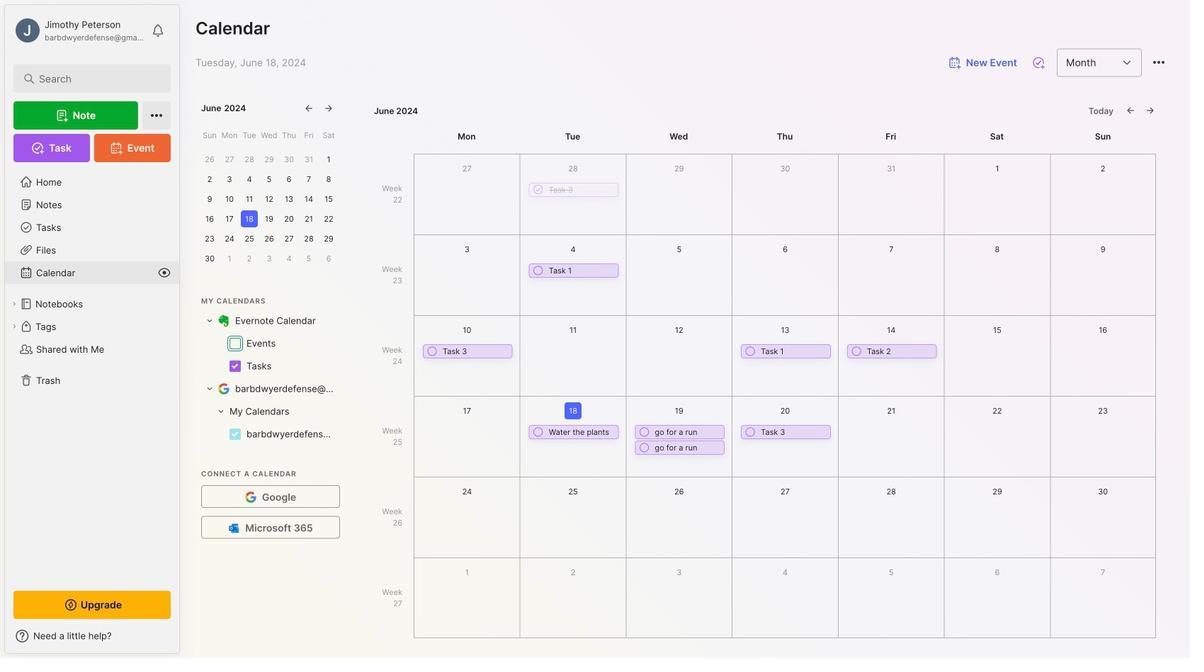 Task type: describe. For each thing, give the bounding box(es) containing it.
main element
[[0, 0, 184, 658]]

cell up select1781 checkbox
[[235, 314, 319, 328]]

more actions image
[[1151, 54, 1168, 71]]

new task image
[[1032, 56, 1046, 70]]

0 vertical spatial arrow image
[[205, 385, 214, 393]]

Select1782 checkbox
[[230, 361, 241, 372]]

4 row from the top
[[201, 378, 337, 400]]

click to collapse image
[[179, 632, 190, 649]]

cell right select1782 checkbox
[[247, 359, 277, 373]]

Select1788 checkbox
[[230, 429, 241, 440]]

1 grid from the top
[[201, 310, 337, 378]]

WHAT'S NEW field
[[5, 625, 179, 648]]

2 row from the top
[[201, 332, 337, 355]]

June field
[[201, 103, 224, 114]]

Select1781 checkbox
[[230, 338, 241, 349]]

2024 field
[[224, 103, 249, 114]]



Task type: vqa. For each thing, say whether or not it's contained in the screenshot.
Good afternoon, Ben!
no



Task type: locate. For each thing, give the bounding box(es) containing it.
row group
[[201, 400, 337, 446]]

6 row from the top
[[201, 423, 337, 446]]

Search text field
[[39, 72, 152, 86]]

1 horizontal spatial arrow image
[[217, 407, 225, 416]]

arrow image
[[205, 317, 214, 325]]

cell down select1782 checkbox
[[235, 382, 337, 396]]

5 row from the top
[[201, 400, 337, 423]]

None text field
[[1066, 57, 1117, 69]]

arrow image
[[205, 385, 214, 393], [217, 407, 225, 416]]

expand tags image
[[10, 322, 18, 331]]

None checkbox
[[549, 184, 614, 196], [443, 345, 508, 358], [867, 345, 932, 358], [549, 426, 614, 439], [655, 426, 720, 439], [655, 441, 720, 454], [549, 184, 614, 196], [443, 345, 508, 358], [867, 345, 932, 358], [549, 426, 614, 439], [655, 426, 720, 439], [655, 441, 720, 454]]

None checkbox
[[549, 264, 614, 277], [761, 345, 826, 358], [761, 426, 826, 439], [549, 264, 614, 277], [761, 345, 826, 358], [761, 426, 826, 439]]

none search field inside main element
[[39, 70, 152, 87]]

cell up select1788 'option'
[[225, 405, 289, 419]]

cell right select1788 'option'
[[247, 427, 337, 441]]

More actions field
[[1145, 48, 1173, 77]]

grid
[[201, 310, 337, 378], [201, 378, 337, 446]]

2 grid from the top
[[201, 378, 337, 446]]

Account field
[[13, 16, 145, 45]]

None field
[[1057, 49, 1142, 77]]

row
[[201, 310, 337, 332], [201, 332, 337, 355], [201, 355, 337, 378], [201, 378, 337, 400], [201, 400, 337, 423], [201, 423, 337, 446]]

cell right select1781 checkbox
[[247, 337, 282, 351]]

1 row from the top
[[201, 310, 337, 332]]

None search field
[[39, 70, 152, 87]]

0 horizontal spatial arrow image
[[205, 385, 214, 393]]

cell
[[235, 314, 319, 328], [247, 337, 282, 351], [247, 359, 277, 373], [235, 382, 337, 396], [225, 405, 289, 419], [247, 427, 337, 441]]

expand notebooks image
[[10, 300, 18, 308]]

1 vertical spatial arrow image
[[217, 407, 225, 416]]

3 row from the top
[[201, 355, 337, 378]]



